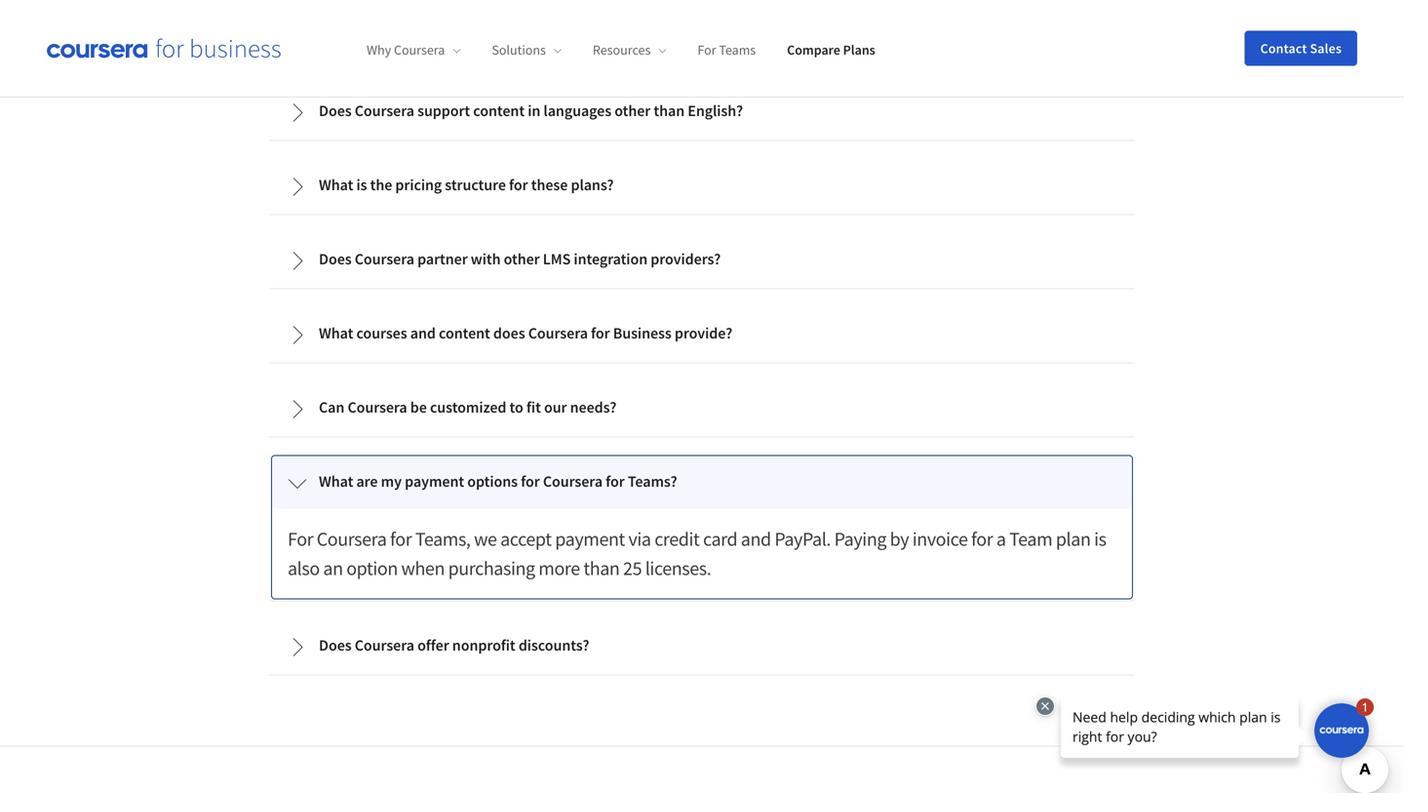 Task type: describe. For each thing, give the bounding box(es) containing it.
an
[[323, 556, 343, 581]]

coursera up accept
[[543, 472, 603, 491]]

credit
[[655, 527, 700, 551]]

in
[[528, 101, 541, 121]]

for inside what is the pricing structure for these plans? dropdown button
[[509, 175, 528, 195]]

plans
[[844, 41, 876, 59]]

our
[[544, 398, 567, 417]]

options
[[468, 472, 518, 491]]

what for what is the pricing structure for these plans?
[[319, 175, 353, 195]]

team
[[1010, 527, 1053, 551]]

partner
[[418, 249, 468, 269]]

via
[[629, 527, 651, 551]]

and inside for coursera for teams, we accept payment via credit card and paypal. paying by invoice for a team plan is also an option when purchasing more than 25 licenses.
[[741, 527, 771, 551]]

does coursera partner with other lms integration providers? button
[[272, 234, 1133, 286]]

purchasing
[[448, 556, 535, 581]]

does coursera offer nonprofit discounts? button
[[272, 620, 1133, 673]]

for right 'options'
[[521, 472, 540, 491]]

other inside dropdown button
[[504, 249, 540, 269]]

with
[[471, 249, 501, 269]]

discounts?
[[519, 636, 590, 655]]

contact sales button
[[1245, 31, 1358, 66]]

is inside for coursera for teams, we accept payment via credit card and paypal. paying by invoice for a team plan is also an option when purchasing more than 25 licenses.
[[1095, 527, 1107, 551]]

nonprofit
[[452, 636, 516, 655]]

what are my payment options for coursera for teams? button
[[272, 456, 1133, 509]]

licenses.
[[646, 556, 712, 581]]

for left teams?
[[606, 472, 625, 491]]

coursera for can coursera be customized to fit our needs?
[[348, 398, 407, 417]]

than inside dropdown button
[[654, 101, 685, 121]]

integration
[[574, 249, 648, 269]]

solutions
[[492, 41, 546, 59]]

for left the a
[[972, 527, 993, 551]]

other inside dropdown button
[[615, 101, 651, 121]]

resources link
[[593, 41, 667, 59]]

payment inside for coursera for teams, we accept payment via credit card and paypal. paying by invoice for a team plan is also an option when purchasing more than 25 licenses.
[[555, 527, 625, 551]]

more
[[539, 556, 580, 581]]

contact
[[1261, 40, 1308, 57]]

invoice
[[913, 527, 968, 551]]

my
[[381, 472, 402, 491]]

can
[[319, 398, 345, 417]]

does for does coursera partner with other lms integration providers?
[[319, 249, 352, 269]]

to
[[510, 398, 524, 417]]

english?
[[688, 101, 743, 121]]

compare
[[787, 41, 841, 59]]

does coursera support content in languages other than english? button
[[272, 85, 1133, 138]]

option
[[347, 556, 398, 581]]

for up "when"
[[390, 527, 412, 551]]

business
[[613, 323, 672, 343]]

what is the pricing structure for these plans?
[[319, 175, 614, 195]]

lms
[[543, 249, 571, 269]]

by
[[890, 527, 909, 551]]

compare plans link
[[787, 41, 876, 59]]

can coursera be customized to fit our needs?
[[319, 398, 617, 417]]

25
[[623, 556, 642, 581]]



Task type: vqa. For each thing, say whether or not it's contained in the screenshot.
support
yes



Task type: locate. For each thing, give the bounding box(es) containing it.
does coursera offer nonprofit discounts?
[[319, 636, 590, 655]]

1 vertical spatial what
[[319, 323, 353, 343]]

coursera for does coursera offer nonprofit discounts?
[[355, 636, 415, 655]]

accept
[[501, 527, 552, 551]]

1 vertical spatial does
[[319, 249, 352, 269]]

is right the plan
[[1095, 527, 1107, 551]]

coursera for business image
[[47, 38, 281, 58]]

customized
[[430, 398, 507, 417]]

0 horizontal spatial than
[[584, 556, 620, 581]]

coursera left be
[[348, 398, 407, 417]]

is
[[357, 175, 367, 195], [1095, 527, 1107, 551]]

pricing
[[396, 175, 442, 195]]

what courses and content does coursera for business provide?
[[319, 323, 733, 343]]

0 vertical spatial payment
[[405, 472, 464, 491]]

for left these
[[509, 175, 528, 195]]

payment up more
[[555, 527, 625, 551]]

1 vertical spatial for
[[288, 527, 313, 551]]

for left the teams
[[698, 41, 717, 59]]

are
[[357, 472, 378, 491]]

for inside for coursera for teams, we accept payment via credit card and paypal. paying by invoice for a team plan is also an option when purchasing more than 25 licenses.
[[288, 527, 313, 551]]

does inside dropdown button
[[319, 249, 352, 269]]

what courses and content does coursera for business provide? button
[[272, 308, 1133, 361]]

does coursera partner with other lms integration providers?
[[319, 249, 721, 269]]

coursera left the offer
[[355, 636, 415, 655]]

content for does
[[439, 323, 491, 343]]

than inside for coursera for teams, we accept payment via credit card and paypal. paying by invoice for a team plan is also an option when purchasing more than 25 licenses.
[[584, 556, 620, 581]]

fit
[[527, 398, 541, 417]]

1 horizontal spatial than
[[654, 101, 685, 121]]

0 horizontal spatial is
[[357, 175, 367, 195]]

structure
[[445, 175, 506, 195]]

3 what from the top
[[319, 472, 353, 491]]

providers?
[[651, 249, 721, 269]]

does
[[319, 101, 352, 121], [319, 249, 352, 269], [319, 636, 352, 655]]

provide?
[[675, 323, 733, 343]]

what left courses
[[319, 323, 353, 343]]

coursera left partner
[[355, 249, 415, 269]]

and inside dropdown button
[[410, 323, 436, 343]]

other right languages
[[615, 101, 651, 121]]

languages
[[544, 101, 612, 121]]

compare plans
[[787, 41, 876, 59]]

content left in at the left of the page
[[473, 101, 525, 121]]

payment
[[405, 472, 464, 491], [555, 527, 625, 551]]

when
[[401, 556, 445, 581]]

what for what are my payment options for coursera for teams?
[[319, 472, 353, 491]]

coursera
[[394, 41, 445, 59], [355, 101, 415, 121], [355, 249, 415, 269], [528, 323, 588, 343], [348, 398, 407, 417], [543, 472, 603, 491], [317, 527, 387, 551], [355, 636, 415, 655]]

for coursera for teams, we accept payment via credit card and paypal. paying by invoice for a team plan is also an option when purchasing more than 25 licenses.
[[288, 527, 1107, 581]]

for inside what courses and content does coursera for business provide? dropdown button
[[591, 323, 610, 343]]

is inside dropdown button
[[357, 175, 367, 195]]

does coursera support content in languages other than english?
[[319, 101, 743, 121]]

2 vertical spatial what
[[319, 472, 353, 491]]

be
[[411, 398, 427, 417]]

teams?
[[628, 472, 678, 491]]

contact sales
[[1261, 40, 1342, 57]]

1 vertical spatial is
[[1095, 527, 1107, 551]]

sales
[[1311, 40, 1342, 57]]

coursera left the support
[[355, 101, 415, 121]]

what are my payment options for coursera for teams?
[[319, 472, 678, 491]]

teams,
[[415, 527, 471, 551]]

0 vertical spatial for
[[698, 41, 717, 59]]

card
[[703, 527, 738, 551]]

coursera for for coursera for teams, we accept payment via credit card and paypal. paying by invoice for a team plan is also an option when purchasing more than 25 licenses.
[[317, 527, 387, 551]]

what left the
[[319, 175, 353, 195]]

other left lms
[[504, 249, 540, 269]]

we
[[474, 527, 497, 551]]

1 horizontal spatial for
[[698, 41, 717, 59]]

than
[[654, 101, 685, 121], [584, 556, 620, 581]]

does
[[494, 323, 525, 343]]

payment right my
[[405, 472, 464, 491]]

0 horizontal spatial payment
[[405, 472, 464, 491]]

0 vertical spatial other
[[615, 101, 651, 121]]

resources
[[593, 41, 651, 59]]

needs?
[[570, 398, 617, 417]]

1 horizontal spatial payment
[[555, 527, 625, 551]]

content left does
[[439, 323, 491, 343]]

1 what from the top
[[319, 175, 353, 195]]

payment inside dropdown button
[[405, 472, 464, 491]]

1 horizontal spatial other
[[615, 101, 651, 121]]

0 vertical spatial than
[[654, 101, 685, 121]]

also
[[288, 556, 320, 581]]

for teams
[[698, 41, 756, 59]]

courses
[[357, 323, 407, 343]]

1 vertical spatial payment
[[555, 527, 625, 551]]

and
[[410, 323, 436, 343], [741, 527, 771, 551]]

offer
[[418, 636, 449, 655]]

and right courses
[[410, 323, 436, 343]]

coursera up an
[[317, 527, 387, 551]]

support
[[418, 101, 470, 121]]

content
[[473, 101, 525, 121], [439, 323, 491, 343]]

what
[[319, 175, 353, 195], [319, 323, 353, 343], [319, 472, 353, 491]]

0 horizontal spatial other
[[504, 249, 540, 269]]

2 does from the top
[[319, 249, 352, 269]]

1 horizontal spatial is
[[1095, 527, 1107, 551]]

why coursera
[[367, 41, 445, 59]]

coursera for why coursera
[[394, 41, 445, 59]]

for left the business
[[591, 323, 610, 343]]

0 vertical spatial and
[[410, 323, 436, 343]]

what for what courses and content does coursera for business provide?
[[319, 323, 353, 343]]

content for in
[[473, 101, 525, 121]]

0 horizontal spatial and
[[410, 323, 436, 343]]

can coursera be customized to fit our needs? button
[[272, 382, 1133, 435]]

coursera right why
[[394, 41, 445, 59]]

for for for coursera for teams, we accept payment via credit card and paypal. paying by invoice for a team plan is also an option when purchasing more than 25 licenses.
[[288, 527, 313, 551]]

paying
[[835, 527, 887, 551]]

0 horizontal spatial for
[[288, 527, 313, 551]]

what inside dropdown button
[[319, 323, 353, 343]]

0 vertical spatial what
[[319, 175, 353, 195]]

a
[[997, 527, 1006, 551]]

2 vertical spatial does
[[319, 636, 352, 655]]

what is the pricing structure for these plans? button
[[272, 160, 1133, 212]]

for
[[509, 175, 528, 195], [591, 323, 610, 343], [521, 472, 540, 491], [606, 472, 625, 491], [390, 527, 412, 551], [972, 527, 993, 551]]

1 vertical spatial other
[[504, 249, 540, 269]]

paypal.
[[775, 527, 831, 551]]

and right 'card' at the right bottom
[[741, 527, 771, 551]]

1 horizontal spatial and
[[741, 527, 771, 551]]

1 vertical spatial and
[[741, 527, 771, 551]]

these
[[531, 175, 568, 195]]

2 what from the top
[[319, 323, 353, 343]]

does for does coursera support content in languages other than english?
[[319, 101, 352, 121]]

teams
[[719, 41, 756, 59]]

than left english?
[[654, 101, 685, 121]]

than left 25
[[584, 556, 620, 581]]

for teams link
[[698, 41, 756, 59]]

other
[[615, 101, 651, 121], [504, 249, 540, 269]]

1 vertical spatial content
[[439, 323, 491, 343]]

1 does from the top
[[319, 101, 352, 121]]

the
[[370, 175, 392, 195]]

coursera for does coursera support content in languages other than english?
[[355, 101, 415, 121]]

1 vertical spatial than
[[584, 556, 620, 581]]

why
[[367, 41, 391, 59]]

0 vertical spatial does
[[319, 101, 352, 121]]

3 does from the top
[[319, 636, 352, 655]]

for up also
[[288, 527, 313, 551]]

plans?
[[571, 175, 614, 195]]

0 vertical spatial content
[[473, 101, 525, 121]]

coursera for does coursera partner with other lms integration providers?
[[355, 249, 415, 269]]

coursera right does
[[528, 323, 588, 343]]

is left the
[[357, 175, 367, 195]]

does for does coursera offer nonprofit discounts?
[[319, 636, 352, 655]]

for
[[698, 41, 717, 59], [288, 527, 313, 551]]

solutions link
[[492, 41, 562, 59]]

0 vertical spatial is
[[357, 175, 367, 195]]

plan
[[1056, 527, 1091, 551]]

coursera inside for coursera for teams, we accept payment via credit card and paypal. paying by invoice for a team plan is also an option when purchasing more than 25 licenses.
[[317, 527, 387, 551]]

what left are
[[319, 472, 353, 491]]

why coursera link
[[367, 41, 461, 59]]

for for for teams
[[698, 41, 717, 59]]



